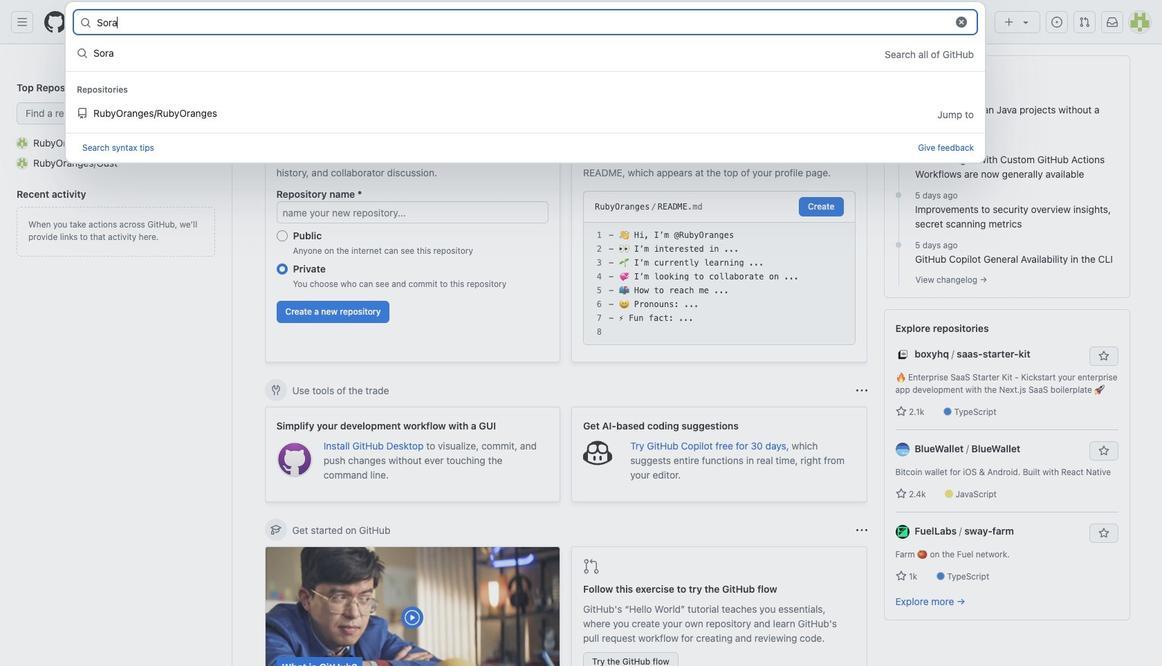 Task type: vqa. For each thing, say whether or not it's contained in the screenshot.
@FUELLABS PROFILE 'image' star icon
yes



Task type: locate. For each thing, give the bounding box(es) containing it.
0 vertical spatial dot fill image
[[893, 140, 904, 151]]

@boxyhq profile image
[[896, 348, 909, 362]]

1 vertical spatial dot fill image
[[893, 190, 904, 201]]

star this repository image for @boxyhq profile image
[[1098, 351, 1109, 362]]

github desktop image
[[276, 441, 313, 478]]

None radio
[[276, 230, 287, 241], [276, 264, 287, 275], [276, 230, 287, 241], [276, 264, 287, 275]]

dialog
[[65, 1, 986, 163]]

Find a repository… text field
[[17, 102, 215, 125]]

star image down @fuellabs profile image
[[896, 571, 907, 582]]

0 vertical spatial star this repository image
[[1098, 351, 1109, 362]]

1 star this repository image from the top
[[1098, 351, 1109, 362]]

command palette image
[[961, 17, 972, 28]]

0 vertical spatial star image
[[896, 488, 907, 499]]

star image for @fuellabs profile image
[[896, 571, 907, 582]]

triangle down image
[[1020, 17, 1032, 28]]

star image
[[896, 488, 907, 499], [896, 571, 907, 582]]

suggestions list box
[[66, 37, 985, 133]]

git pull request image
[[1079, 17, 1090, 28], [583, 558, 600, 575]]

try the github flow element
[[571, 547, 867, 666]]

why am i seeing this? image
[[856, 385, 867, 396]]

1 star image from the top
[[896, 488, 907, 499]]

get ai-based coding suggestions element
[[571, 407, 867, 502]]

2 dot fill image from the top
[[893, 190, 904, 201]]

explore repositories navigation
[[884, 309, 1130, 621]]

@fuellabs profile image
[[896, 525, 909, 539]]

dot fill image
[[893, 140, 904, 151], [893, 190, 904, 201]]

Top Repositories search field
[[17, 102, 215, 125]]

1 vertical spatial git pull request image
[[583, 558, 600, 575]]

start a new repository element
[[265, 119, 560, 363]]

0 horizontal spatial git pull request image
[[583, 558, 600, 575]]

2 star image from the top
[[896, 571, 907, 582]]

play image
[[404, 609, 421, 626]]

star image up @fuellabs profile image
[[896, 488, 907, 499]]

0 vertical spatial git pull request image
[[1079, 17, 1090, 28]]

1 horizontal spatial git pull request image
[[1079, 17, 1090, 28]]

None text field
[[97, 11, 947, 33]]

2 star this repository image from the top
[[1098, 528, 1109, 539]]

git pull request image inside try the github flow element
[[583, 558, 600, 575]]

simplify your development workflow with a gui element
[[265, 407, 560, 502]]

@bluewallet profile image
[[896, 443, 909, 457]]

1 vertical spatial star this repository image
[[1098, 528, 1109, 539]]

what is github? image
[[265, 547, 560, 666]]

notifications image
[[1107, 17, 1118, 28]]

tools image
[[270, 385, 281, 396]]

None submit
[[799, 197, 844, 217]]

plus image
[[1004, 17, 1015, 28]]

1 vertical spatial star image
[[896, 571, 907, 582]]

star this repository image
[[1098, 351, 1109, 362], [1098, 528, 1109, 539]]

why am i seeing this? image
[[856, 525, 867, 536]]



Task type: describe. For each thing, give the bounding box(es) containing it.
homepage image
[[44, 11, 66, 33]]

gust image
[[17, 157, 28, 168]]

dot fill image
[[893, 239, 904, 250]]

name your new repository... text field
[[276, 201, 549, 223]]

rubyoranges image
[[17, 137, 28, 148]]

star this repository image for @fuellabs profile image
[[1098, 528, 1109, 539]]

star image
[[896, 406, 907, 417]]

mortar board image
[[270, 524, 281, 535]]

star this repository image
[[1098, 446, 1109, 457]]

issue opened image
[[1052, 17, 1063, 28]]

explore element
[[884, 55, 1130, 666]]

star image for @bluewallet profile image
[[896, 488, 907, 499]]

introduce yourself with a profile readme element
[[571, 119, 867, 363]]

none submit inside introduce yourself with a profile readme "element"
[[799, 197, 844, 217]]

what is github? element
[[265, 547, 560, 666]]

1 dot fill image from the top
[[893, 140, 904, 151]]

filter image
[[799, 62, 810, 73]]



